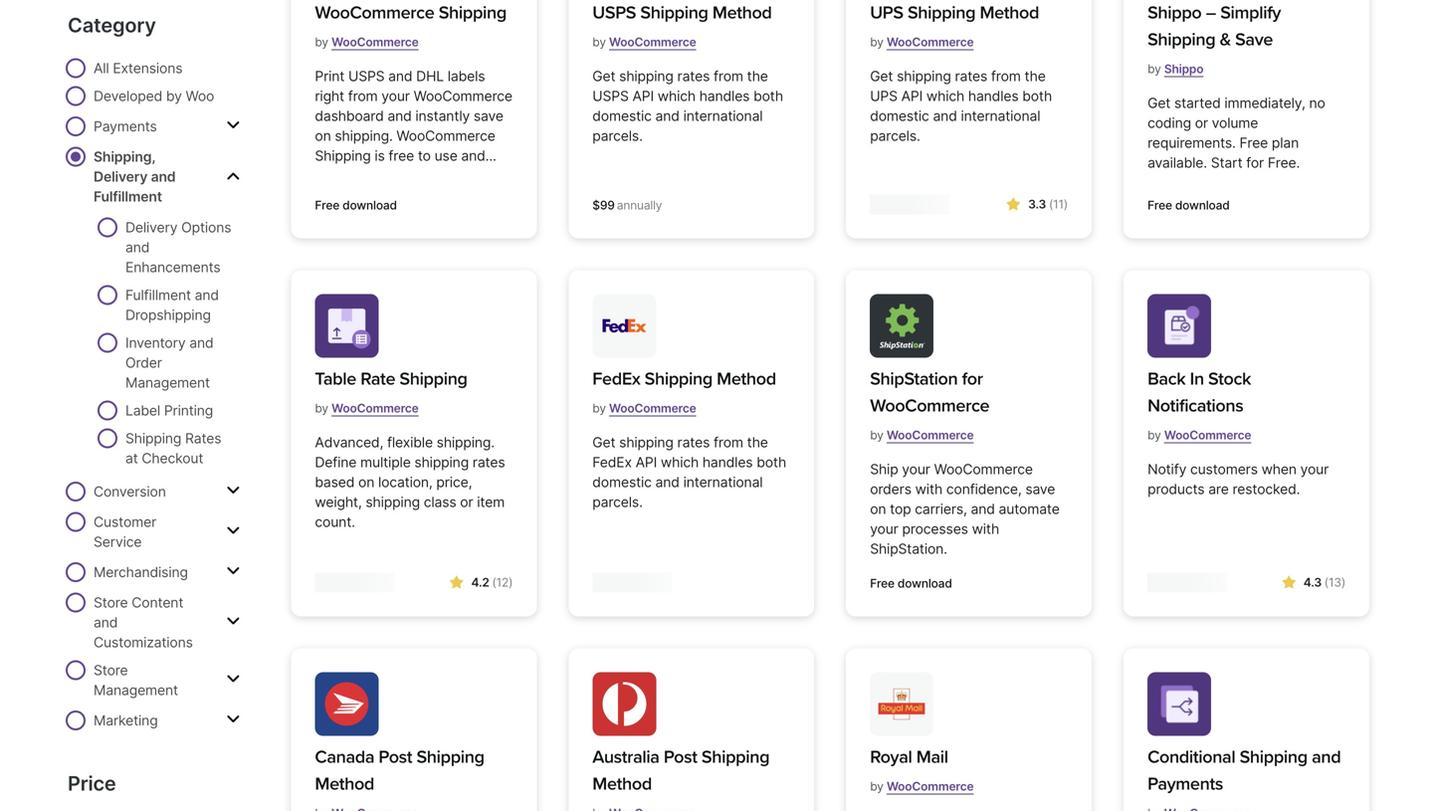 Task type: locate. For each thing, give the bounding box(es) containing it.
show subcategories image for merchandising
[[226, 564, 240, 580]]

12
[[497, 576, 509, 590]]

0 vertical spatial save
[[474, 108, 504, 124]]

1 horizontal spatial free download
[[871, 577, 953, 591]]

canada post shipping method link
[[315, 744, 513, 798]]

rates down fedex shipping method link
[[678, 434, 710, 451]]

0 vertical spatial shipping.
[[335, 127, 393, 144]]

ups
[[871, 2, 904, 23], [871, 88, 898, 105]]

handles inside get shipping rates from the usps api which handles both domestic and international parcels.
[[700, 88, 750, 105]]

free download for shippo – simplify shipping & save
[[1148, 198, 1230, 213]]

on inside print usps and dhl labels right from your woocommerce dashboard and instantly save on shipping. woocommerce shipping is free to use and...
[[315, 127, 331, 144]]

shipping. inside print usps and dhl labels right from your woocommerce dashboard and instantly save on shipping. woocommerce shipping is free to use and...
[[335, 127, 393, 144]]

domestic
[[593, 108, 652, 124], [871, 108, 930, 124], [593, 474, 652, 491]]

(
[[1050, 197, 1054, 212], [492, 576, 497, 590], [1325, 576, 1329, 590]]

) for back in stock notifications
[[1342, 576, 1346, 590]]

save up automate
[[1026, 481, 1056, 498]]

shipping down fedex shipping method link
[[620, 434, 674, 451]]

0 vertical spatial with
[[916, 481, 943, 498]]

woocommerce link for royal
[[887, 772, 974, 802]]

api down usps shipping method link
[[633, 88, 654, 105]]

api inside get shipping rates from the usps api which handles both domestic and international parcels.
[[633, 88, 654, 105]]

0 horizontal spatial or
[[460, 494, 473, 511]]

show subcategories image
[[226, 168, 240, 184], [226, 672, 240, 688], [226, 712, 240, 728]]

checkout
[[142, 450, 203, 467]]

shipping inside the australia post shipping method
[[702, 747, 770, 768]]

api inside the get shipping rates from the ups api which handles both domestic and international parcels.
[[902, 88, 923, 105]]

show subcategories image for delivery
[[226, 168, 240, 184]]

delivery
[[94, 168, 148, 185], [125, 219, 178, 236]]

2 vertical spatial on
[[871, 501, 887, 518]]

shippo up started
[[1165, 62, 1204, 76]]

0 horizontal spatial for
[[963, 368, 983, 390]]

2 horizontal spatial (
[[1325, 576, 1329, 590]]

0 vertical spatial for
[[1247, 154, 1265, 171]]

with down confidence,
[[972, 521, 1000, 538]]

your
[[382, 88, 410, 105], [903, 461, 931, 478], [1301, 461, 1330, 478], [871, 521, 899, 538]]

1 show subcategories image from the top
[[226, 117, 240, 133]]

parcels. inside get shipping rates from the usps api which handles both domestic and international parcels.
[[593, 127, 643, 144]]

simplify
[[1221, 2, 1282, 23]]

get inside get shipping rates from the usps api which handles both domestic and international parcels.
[[593, 68, 616, 85]]

13
[[1329, 576, 1342, 590]]

your right when
[[1301, 461, 1330, 478]]

extensions
[[113, 60, 183, 77]]

by woocommerce down 'royal mail' "link"
[[871, 780, 974, 794]]

from down ups shipping method link
[[992, 68, 1021, 85]]

and inside get shipping rates from the usps api which handles both domestic and international parcels.
[[656, 108, 680, 124]]

which inside get shipping rates from the usps api which handles both domestic and international parcels.
[[658, 88, 696, 105]]

international for ups shipping method
[[961, 108, 1041, 124]]

delivery inside the shipping, delivery and fulfillment
[[94, 168, 148, 185]]

0 horizontal spatial free download
[[315, 198, 397, 213]]

api for usps
[[633, 88, 654, 105]]

by left woo
[[166, 88, 182, 105]]

handles for usps shipping method
[[700, 88, 750, 105]]

get inside the get shipping rates from the ups api which handles both domestic and international parcels.
[[871, 68, 894, 85]]

woocommerce link down mail
[[887, 772, 974, 802]]

0 vertical spatial fedex
[[593, 368, 641, 390]]

fedex shipping method link
[[593, 366, 777, 393]]

both for ups shipping method
[[1023, 88, 1053, 105]]

woocommerce link for woocommerce
[[332, 27, 419, 57]]

get shipping rates from the ups api which handles both domestic and international parcels.
[[871, 68, 1053, 144]]

2 vertical spatial usps
[[593, 88, 629, 105]]

woocommerce inside ship your woocommerce orders with confidence, save on top carriers, and automate your processes with shipstation.
[[935, 461, 1034, 478]]

for inside get started immediately, no coding or volume requirements. free plan available. start for free.
[[1247, 154, 1265, 171]]

2 show subcategories image from the top
[[226, 483, 240, 499]]

rates for fedex
[[678, 434, 710, 451]]

with up carriers, in the bottom right of the page
[[916, 481, 943, 498]]

free down the dashboard
[[315, 198, 340, 213]]

which down fedex shipping method link
[[661, 454, 699, 471]]

1 vertical spatial ups
[[871, 88, 898, 105]]

api
[[633, 88, 654, 105], [902, 88, 923, 105], [636, 454, 657, 471]]

free for ship your woocommerce orders with confidence, save on top carriers, and automate your processes with shipstation.
[[871, 577, 895, 591]]

your right the ship at the right bottom of the page
[[903, 461, 931, 478]]

from down usps shipping method link
[[714, 68, 744, 85]]

0 horizontal spatial download
[[343, 198, 397, 213]]

) right 3.3
[[1064, 197, 1069, 212]]

handles for ups shipping method
[[969, 88, 1019, 105]]

the inside get shipping rates from the fedex api which handles both domestic and international parcels.
[[747, 434, 769, 451]]

2 horizontal spatial download
[[1176, 198, 1230, 213]]

) right 4.3 on the bottom of the page
[[1342, 576, 1346, 590]]

and inside store content and customizations
[[94, 614, 118, 631]]

by for ups shipping method
[[871, 35, 884, 49]]

australia post shipping method
[[593, 747, 770, 795]]

use
[[435, 147, 458, 164]]

from inside the get shipping rates from the ups api which handles both domestic and international parcels.
[[992, 68, 1021, 85]]

0 vertical spatial show subcategories image
[[226, 168, 240, 184]]

from down fedex shipping method link
[[714, 434, 744, 451]]

2 horizontal spatial free download
[[1148, 198, 1230, 213]]

rates inside the get shipping rates from the ups api which handles both domestic and international parcels.
[[955, 68, 988, 85]]

api down ups shipping method link
[[902, 88, 923, 105]]

usps shipping method
[[593, 2, 772, 23]]

0 horizontal spatial post
[[379, 747, 412, 768]]

handles down fedex shipping method link
[[703, 454, 753, 471]]

by woocommerce for ups
[[871, 35, 974, 49]]

1 horizontal spatial shipping.
[[437, 434, 495, 451]]

orders
[[871, 481, 912, 498]]

from inside print usps and dhl labels right from your woocommerce dashboard and instantly save on shipping. woocommerce shipping is free to use and...
[[348, 88, 378, 105]]

woocommerce up confidence,
[[935, 461, 1034, 478]]

restocked.
[[1233, 481, 1301, 498]]

customer service
[[94, 514, 156, 551]]

free download down available. on the right
[[1148, 198, 1230, 213]]

2 fedex from the top
[[593, 454, 632, 471]]

count.
[[315, 514, 355, 531]]

woocommerce down ups shipping method link
[[887, 35, 974, 49]]

free down "shipstation."
[[871, 577, 895, 591]]

fulfillment up dropshipping
[[125, 287, 191, 304]]

woocommerce inside 'shipstation for woocommerce' link
[[871, 395, 990, 417]]

by left shippo link
[[1148, 62, 1162, 76]]

1 vertical spatial with
[[972, 521, 1000, 538]]

shipping inside shipping rates at checkout
[[125, 430, 181, 447]]

by woocommerce for table
[[315, 401, 419, 416]]

by woocommerce for fedex
[[593, 401, 697, 416]]

by up notify
[[1148, 428, 1162, 443]]

shipping inside get shipping rates from the usps api which handles both domestic and international parcels.
[[620, 68, 674, 85]]

the inside the get shipping rates from the ups api which handles both domestic and international parcels.
[[1025, 68, 1046, 85]]

based
[[315, 474, 355, 491]]

save inside print usps and dhl labels right from your woocommerce dashboard and instantly save on shipping. woocommerce shipping is free to use and...
[[474, 108, 504, 124]]

confidence,
[[947, 481, 1022, 498]]

1 vertical spatial delivery
[[125, 219, 178, 236]]

for inside shipstation for woocommerce
[[963, 368, 983, 390]]

by for usps shipping method
[[593, 35, 606, 49]]

rates inside get shipping rates from the fedex api which handles both domestic and international parcels.
[[678, 434, 710, 451]]

woocommerce link down woocommerce shipping link
[[332, 27, 419, 57]]

domestic inside the get shipping rates from the ups api which handles both domestic and international parcels.
[[871, 108, 930, 124]]

0 vertical spatial delivery
[[94, 168, 148, 185]]

woocommerce link down usps shipping method link
[[609, 27, 697, 57]]

conditional
[[1148, 747, 1236, 768]]

3 show subcategories image from the top
[[226, 523, 240, 539]]

method inside 'canada post shipping method'
[[315, 774, 374, 795]]

1 vertical spatial shipping.
[[437, 434, 495, 451]]

–
[[1207, 2, 1217, 23]]

1 horizontal spatial with
[[972, 521, 1000, 538]]

woocommerce link for fedex
[[609, 393, 697, 424]]

show subcategories image for conversion
[[226, 483, 240, 499]]

( right 4.3 on the bottom of the page
[[1325, 576, 1329, 590]]

woocommerce link down rate
[[332, 393, 419, 424]]

2 vertical spatial show subcategories image
[[226, 712, 240, 728]]

free for get started immediately, no coding or volume requirements. free plan available. start for free.
[[1148, 198, 1173, 213]]

post inside 'canada post shipping method'
[[379, 747, 412, 768]]

2 horizontal spatial )
[[1342, 576, 1346, 590]]

4.3 ( 13 )
[[1304, 576, 1346, 590]]

domestic for ups
[[871, 108, 930, 124]]

shipping for usps
[[620, 68, 674, 85]]

show subcategories image for customer service
[[226, 523, 240, 539]]

woocommerce link down ups shipping method link
[[887, 27, 974, 57]]

from inside get shipping rates from the fedex api which handles both domestic and international parcels.
[[714, 434, 744, 451]]

by woocommerce down usps shipping method link
[[593, 35, 697, 49]]

1 vertical spatial fedex
[[593, 454, 632, 471]]

advanced, flexible shipping. define multiple shipping rates based on location, price, weight, shipping class or item count.
[[315, 434, 505, 531]]

table rate shipping link
[[315, 366, 468, 393]]

shipping inside the get shipping rates from the ups api which handles both domestic and international parcels.
[[897, 68, 952, 85]]

from for get shipping rates from the usps api which handles both domestic and international parcels.
[[714, 68, 744, 85]]

shipping. up price,
[[437, 434, 495, 451]]

the for usps shipping method
[[747, 68, 769, 85]]

free download down is
[[315, 198, 397, 213]]

free down volume
[[1240, 134, 1269, 151]]

1 vertical spatial on
[[359, 474, 375, 491]]

which inside the get shipping rates from the ups api which handles both domestic and international parcels.
[[927, 88, 965, 105]]

by woocommerce down shipstation for woocommerce
[[871, 428, 974, 443]]

)
[[1064, 197, 1069, 212], [509, 576, 513, 590], [1342, 576, 1346, 590]]

shipping rates at checkout
[[125, 430, 222, 467]]

international inside get shipping rates from the usps api which handles both domestic and international parcels.
[[684, 108, 763, 124]]

by for shippo – simplify shipping & save
[[1148, 62, 1162, 76]]

royal mail link
[[871, 744, 974, 771]]

api for ups
[[902, 88, 923, 105]]

1 horizontal spatial save
[[1026, 481, 1056, 498]]

woocommerce link down shipstation for woocommerce
[[887, 420, 974, 451]]

on left top
[[871, 501, 887, 518]]

fulfillment and dropshipping
[[125, 287, 219, 324]]

0 horizontal spatial save
[[474, 108, 504, 124]]

dashboard
[[315, 108, 384, 124]]

flexible
[[387, 434, 433, 451]]

on down the dashboard
[[315, 127, 331, 144]]

1 post from the left
[[379, 747, 412, 768]]

from inside get shipping rates from the usps api which handles both domestic and international parcels.
[[714, 68, 744, 85]]

( right 3.3
[[1050, 197, 1054, 212]]

4 show subcategories image from the top
[[226, 564, 240, 580]]

post inside the australia post shipping method
[[664, 747, 698, 768]]

download for woocommerce shipping
[[343, 198, 397, 213]]

on inside ship your woocommerce orders with confidence, save on top carriers, and automate your processes with shipstation.
[[871, 501, 887, 518]]

1 store from the top
[[94, 594, 128, 611]]

1 horizontal spatial on
[[359, 474, 375, 491]]

save up and...
[[474, 108, 504, 124]]

1 horizontal spatial for
[[1247, 154, 1265, 171]]

woocommerce link for usps
[[609, 27, 697, 57]]

from up the dashboard
[[348, 88, 378, 105]]

shippo left –
[[1148, 2, 1202, 23]]

1 show subcategories image from the top
[[226, 168, 240, 184]]

woocommerce link down fedex shipping method link
[[609, 393, 697, 424]]

1 vertical spatial for
[[963, 368, 983, 390]]

requirements.
[[1148, 134, 1236, 151]]

australia post shipping method link
[[593, 744, 791, 798]]

save
[[1236, 29, 1274, 50]]

woocommerce shipping link
[[315, 0, 507, 26]]

2 horizontal spatial on
[[871, 501, 887, 518]]

international for usps shipping method
[[684, 108, 763, 124]]

download
[[343, 198, 397, 213], [1176, 198, 1230, 213], [898, 577, 953, 591]]

fulfillment inside fulfillment and dropshipping
[[125, 287, 191, 304]]

post right "canada"
[[379, 747, 412, 768]]

delivery up the enhancements at the top left of the page
[[125, 219, 178, 236]]

management
[[125, 374, 210, 391], [94, 682, 178, 699]]

both
[[754, 88, 784, 105], [1023, 88, 1053, 105], [757, 454, 787, 471]]

the for ups shipping method
[[1025, 68, 1046, 85]]

get inside get started immediately, no coding or volume requirements. free plan available. start for free.
[[1148, 95, 1171, 111]]

5 show subcategories image from the top
[[226, 614, 240, 630]]

get inside get shipping rates from the fedex api which handles both domestic and international parcels.
[[593, 434, 616, 451]]

woocommerce down rate
[[332, 401, 419, 416]]

1 fedex from the top
[[593, 368, 641, 390]]

fedex
[[593, 368, 641, 390], [593, 454, 632, 471]]

right
[[315, 88, 344, 105]]

2 show subcategories image from the top
[[226, 672, 240, 688]]

0 vertical spatial management
[[125, 374, 210, 391]]

woocommerce down fedex shipping method link
[[609, 401, 697, 416]]

merchandising
[[94, 564, 188, 581]]

on down multiple
[[359, 474, 375, 491]]

or inside advanced, flexible shipping. define multiple shipping rates based on location, price, weight, shipping class or item count.
[[460, 494, 473, 511]]

shipstation
[[871, 368, 958, 390]]

international inside the get shipping rates from the ups api which handles both domestic and international parcels.
[[961, 108, 1041, 124]]

0 vertical spatial ups
[[871, 2, 904, 23]]

download down is
[[343, 198, 397, 213]]

woocommerce link down the notifications
[[1165, 420, 1252, 451]]

0 horizontal spatial (
[[492, 576, 497, 590]]

rates down usps shipping method link
[[678, 68, 710, 85]]

by down ups shipping method link
[[871, 35, 884, 49]]

1 ups from the top
[[871, 2, 904, 23]]

handles down usps shipping method link
[[700, 88, 750, 105]]

get for ups shipping method
[[871, 68, 894, 85]]

woocommerce down shipstation for woocommerce
[[887, 428, 974, 443]]

both inside get shipping rates from the usps api which handles both domestic and international parcels.
[[754, 88, 784, 105]]

( right 4.2
[[492, 576, 497, 590]]

both inside get shipping rates from the fedex api which handles both domestic and international parcels.
[[757, 454, 787, 471]]

2 ups from the top
[[871, 88, 898, 105]]

download down "shipstation."
[[898, 577, 953, 591]]

0 horizontal spatial on
[[315, 127, 331, 144]]

1 vertical spatial or
[[460, 494, 473, 511]]

by up print
[[315, 35, 329, 49]]

method inside the australia post shipping method
[[593, 774, 652, 795]]

by down usps shipping method link
[[593, 35, 606, 49]]

show subcategories image for payments
[[226, 117, 240, 133]]

woocommerce up print
[[315, 2, 435, 23]]

define
[[315, 454, 357, 471]]

by woocommerce for shipstation
[[871, 428, 974, 443]]

instantly
[[416, 108, 470, 124]]

fedex inside get shipping rates from the fedex api which handles both domestic and international parcels.
[[593, 454, 632, 471]]

and
[[389, 68, 413, 85], [388, 108, 412, 124], [656, 108, 680, 124], [934, 108, 958, 124], [151, 168, 176, 185], [125, 239, 150, 256], [195, 287, 219, 304], [189, 335, 214, 351], [656, 474, 680, 491], [971, 501, 996, 518], [94, 614, 118, 631], [1313, 747, 1342, 768]]

free download down "shipstation."
[[871, 577, 953, 591]]

show subcategories image
[[226, 117, 240, 133], [226, 483, 240, 499], [226, 523, 240, 539], [226, 564, 240, 580], [226, 614, 240, 630]]

delivery down shipping,
[[94, 168, 148, 185]]

rates down ups shipping method link
[[955, 68, 988, 85]]

which down usps shipping method link
[[658, 88, 696, 105]]

free down available. on the right
[[1148, 198, 1173, 213]]

1 vertical spatial payments
[[1148, 774, 1224, 795]]

0 vertical spatial payments
[[94, 118, 157, 135]]

1 horizontal spatial download
[[898, 577, 953, 591]]

1 horizontal spatial or
[[1196, 114, 1209, 131]]

which down ups shipping method link
[[927, 88, 965, 105]]

developed
[[94, 88, 162, 105]]

get for usps shipping method
[[593, 68, 616, 85]]

and inside get shipping rates from the fedex api which handles both domestic and international parcels.
[[656, 474, 680, 491]]

parcels. for ups
[[871, 127, 921, 144]]

shippo – simplify shipping & save
[[1148, 2, 1282, 50]]

multiple
[[361, 454, 411, 471]]

2 post from the left
[[664, 747, 698, 768]]

save
[[474, 108, 504, 124], [1026, 481, 1056, 498]]

location,
[[378, 474, 433, 491]]

post right australia
[[664, 747, 698, 768]]

by woocommerce for back
[[1148, 428, 1252, 443]]

shipping down usps shipping method link
[[620, 68, 674, 85]]

for right shipstation
[[963, 368, 983, 390]]

inventory and order management
[[125, 335, 214, 391]]

woocommerce link for table
[[332, 393, 419, 424]]

handles down ups shipping method link
[[969, 88, 1019, 105]]

0 vertical spatial shippo
[[1148, 2, 1202, 23]]

1 vertical spatial save
[[1026, 481, 1056, 498]]

shipping,
[[94, 148, 155, 165]]

handles inside get shipping rates from the fedex api which handles both domestic and international parcels.
[[703, 454, 753, 471]]

all extensions
[[94, 60, 183, 77]]

show subcategories image for store content and customizations
[[226, 614, 240, 630]]

payments up shipping,
[[94, 118, 157, 135]]

or down started
[[1196, 114, 1209, 131]]

domestic inside get shipping rates from the usps api which handles both domestic and international parcels.
[[593, 108, 652, 124]]

1 vertical spatial fulfillment
[[125, 287, 191, 304]]

by up the ship at the right bottom of the page
[[871, 428, 884, 443]]

customers
[[1191, 461, 1259, 478]]

shipping. down the dashboard
[[335, 127, 393, 144]]

shipping inside 'canada post shipping method'
[[417, 747, 485, 768]]

woocommerce down shipstation
[[871, 395, 990, 417]]

2 store from the top
[[94, 662, 128, 679]]

woocommerce link for ups
[[887, 27, 974, 57]]

parcels. inside the get shipping rates from the ups api which handles both domestic and international parcels.
[[871, 127, 921, 144]]

parcels. for usps
[[593, 127, 643, 144]]

by woocommerce down fedex shipping method link
[[593, 401, 697, 416]]

developed by woo
[[94, 88, 214, 105]]

0 vertical spatial store
[[94, 594, 128, 611]]

0 horizontal spatial with
[[916, 481, 943, 498]]

and inside the shipping, delivery and fulfillment
[[151, 168, 176, 185]]

by woocommerce down ups shipping method link
[[871, 35, 974, 49]]

store for store content and customizations
[[94, 594, 128, 611]]

on
[[315, 127, 331, 144], [359, 474, 375, 491], [871, 501, 887, 518]]

both inside the get shipping rates from the ups api which handles both domestic and international parcels.
[[1023, 88, 1053, 105]]

by for woocommerce shipping
[[315, 35, 329, 49]]

rates inside get shipping rates from the usps api which handles both domestic and international parcels.
[[678, 68, 710, 85]]

store inside store management
[[94, 662, 128, 679]]

post for canada
[[379, 747, 412, 768]]

by woocommerce down rate
[[315, 401, 419, 416]]

the inside get shipping rates from the usps api which handles both domestic and international parcels.
[[747, 68, 769, 85]]

from
[[714, 68, 744, 85], [992, 68, 1021, 85], [348, 88, 378, 105], [714, 434, 744, 451]]

store inside store content and customizations
[[94, 594, 128, 611]]

download down start
[[1176, 198, 1230, 213]]

shippo inside shippo – simplify shipping & save
[[1148, 2, 1202, 23]]

or down price,
[[460, 494, 473, 511]]

products
[[1148, 481, 1205, 498]]

customer
[[94, 514, 156, 531]]

0 horizontal spatial shipping.
[[335, 127, 393, 144]]

) right 4.2
[[509, 576, 513, 590]]

1 vertical spatial usps
[[349, 68, 385, 85]]

shipping down ups shipping method link
[[897, 68, 952, 85]]

api down fedex shipping method link
[[636, 454, 657, 471]]

1 horizontal spatial payments
[[1148, 774, 1224, 795]]

by woocommerce up print
[[315, 35, 419, 49]]

woocommerce link
[[332, 27, 419, 57], [609, 27, 697, 57], [887, 27, 974, 57], [332, 393, 419, 424], [609, 393, 697, 424], [887, 420, 974, 451], [1165, 420, 1252, 451], [887, 772, 974, 802]]

management up the marketing
[[94, 682, 178, 699]]

for right start
[[1247, 154, 1265, 171]]

0 horizontal spatial )
[[509, 576, 513, 590]]

1 horizontal spatial post
[[664, 747, 698, 768]]

shipping inside get shipping rates from the fedex api which handles both domestic and international parcels.
[[620, 434, 674, 451]]

management up label printing
[[125, 374, 210, 391]]

handles inside the get shipping rates from the ups api which handles both domestic and international parcels.
[[969, 88, 1019, 105]]

notify
[[1148, 461, 1187, 478]]

rates up item
[[473, 454, 505, 471]]

by down table
[[315, 401, 329, 416]]

1 vertical spatial store
[[94, 662, 128, 679]]

usps inside print usps and dhl labels right from your woocommerce dashboard and instantly save on shipping. woocommerce shipping is free to use and...
[[349, 68, 385, 85]]

store content and customizations
[[94, 594, 193, 651]]

show subcategories image for management
[[226, 672, 240, 688]]

by down fedex shipping method link
[[593, 401, 606, 416]]

store
[[94, 594, 128, 611], [94, 662, 128, 679]]

and inside inventory and order management
[[189, 335, 214, 351]]

canada
[[315, 747, 375, 768]]

0 vertical spatial on
[[315, 127, 331, 144]]

1 vertical spatial show subcategories image
[[226, 672, 240, 688]]

0 vertical spatial fulfillment
[[94, 188, 162, 205]]

and inside delivery options and enhancements
[[125, 239, 150, 256]]

0 vertical spatial or
[[1196, 114, 1209, 131]]



Task type: vqa. For each thing, say whether or not it's contained in the screenshot.
Read
no



Task type: describe. For each thing, give the bounding box(es) containing it.
by woocommerce for royal
[[871, 780, 974, 794]]

table rate shipping
[[315, 368, 468, 390]]

label
[[125, 402, 160, 419]]

shipping, delivery and fulfillment
[[94, 148, 176, 205]]

fedex shipping method
[[593, 368, 777, 390]]

printing
[[164, 402, 213, 419]]

store for store management
[[94, 662, 128, 679]]

shipping inside print usps and dhl labels right from your woocommerce dashboard and instantly save on shipping. woocommerce shipping is free to use and...
[[315, 147, 371, 164]]

at
[[125, 450, 138, 467]]

save inside ship your woocommerce orders with confidence, save on top carriers, and automate your processes with shipstation.
[[1026, 481, 1056, 498]]

when
[[1262, 461, 1297, 478]]

automate
[[999, 501, 1060, 518]]

shippo – simplify shipping & save link
[[1148, 0, 1346, 53]]

domestic for usps
[[593, 108, 652, 124]]

start
[[1212, 154, 1243, 171]]

conditional shipping and payments
[[1148, 747, 1342, 795]]

1 horizontal spatial (
[[1050, 197, 1054, 212]]

( for back in stock notifications
[[1325, 576, 1329, 590]]

woocommerce shipping
[[315, 2, 507, 23]]

store management
[[94, 662, 178, 699]]

shipstation.
[[871, 541, 948, 558]]

both for usps shipping method
[[754, 88, 784, 105]]

rates for usps
[[678, 68, 710, 85]]

parcels. inside get shipping rates from the fedex api which handles both domestic and international parcels.
[[593, 494, 643, 511]]

11
[[1054, 197, 1064, 212]]

or inside get started immediately, no coding or volume requirements. free plan available. start for free.
[[1196, 114, 1209, 131]]

woocommerce link for back
[[1165, 420, 1252, 451]]

by for fedex shipping method
[[593, 401, 606, 416]]

conversion
[[94, 483, 166, 500]]

by for royal mail
[[871, 780, 884, 794]]

shipping for fedex
[[620, 434, 674, 451]]

shipping for ups
[[897, 68, 952, 85]]

) for table rate shipping
[[509, 576, 513, 590]]

0 horizontal spatial payments
[[94, 118, 157, 135]]

label printing
[[125, 402, 213, 419]]

price,
[[437, 474, 472, 491]]

shipstation for woocommerce
[[871, 368, 990, 417]]

domestic inside get shipping rates from the fedex api which handles both domestic and international parcels.
[[593, 474, 652, 491]]

1 vertical spatial shippo
[[1165, 62, 1204, 76]]

delivery inside delivery options and enhancements
[[125, 219, 178, 236]]

from for get shipping rates from the ups api which handles both domestic and international parcels.
[[992, 68, 1021, 85]]

by for shipstation for woocommerce
[[871, 428, 884, 443]]

and inside fulfillment and dropshipping
[[195, 287, 219, 304]]

and inside ship your woocommerce orders with confidence, save on top carriers, and automate your processes with shipstation.
[[971, 501, 996, 518]]

woocommerce inside woocommerce shipping link
[[315, 2, 435, 23]]

$99
[[593, 198, 615, 213]]

method for ups shipping method
[[980, 2, 1040, 23]]

inventory
[[125, 335, 186, 351]]

options
[[181, 219, 231, 236]]

management inside inventory and order management
[[125, 374, 210, 391]]

print usps and dhl labels right from your woocommerce dashboard and instantly save on shipping. woocommerce shipping is free to use and...
[[315, 68, 513, 164]]

woo
[[186, 88, 214, 105]]

$99 annually
[[593, 198, 662, 213]]

free inside get started immediately, no coding or volume requirements. free plan available. start for free.
[[1240, 134, 1269, 151]]

annually
[[617, 198, 662, 213]]

&
[[1220, 29, 1232, 50]]

rates for ups
[[955, 68, 988, 85]]

free.
[[1268, 154, 1301, 171]]

and inside the get shipping rates from the ups api which handles both domestic and international parcels.
[[934, 108, 958, 124]]

your inside notify customers when your products are restocked.
[[1301, 461, 1330, 478]]

rate
[[361, 368, 395, 390]]

4.3
[[1304, 576, 1322, 590]]

shippo link
[[1165, 54, 1204, 84]]

payments inside conditional shipping and payments
[[1148, 774, 1224, 795]]

advanced,
[[315, 434, 384, 451]]

canada post shipping method
[[315, 747, 485, 795]]

by shippo
[[1148, 62, 1204, 76]]

free for print usps and dhl labels right from your woocommerce dashboard and instantly save on shipping. woocommerce shipping is free to use and...
[[315, 198, 340, 213]]

woocommerce down woocommerce shipping link
[[332, 35, 419, 49]]

woocommerce down usps shipping method link
[[609, 35, 697, 49]]

3 show subcategories image from the top
[[226, 712, 240, 728]]

shipping inside conditional shipping and payments
[[1240, 747, 1308, 768]]

0 vertical spatial usps
[[593, 2, 636, 23]]

download for shippo – simplify shipping & save
[[1176, 198, 1230, 213]]

are
[[1209, 481, 1230, 498]]

( for table rate shipping
[[492, 576, 497, 590]]

method for usps shipping method
[[713, 2, 772, 23]]

volume
[[1213, 114, 1259, 131]]

service
[[94, 534, 142, 551]]

to
[[418, 147, 431, 164]]

which for ups
[[927, 88, 965, 105]]

enhancements
[[125, 259, 221, 276]]

notify customers when your products are restocked.
[[1148, 461, 1330, 498]]

woocommerce link for shipstation
[[887, 420, 974, 451]]

coding
[[1148, 114, 1192, 131]]

ups inside the get shipping rates from the ups api which handles both domestic and international parcels.
[[871, 88, 898, 105]]

customizations
[[94, 634, 193, 651]]

by woocommerce for woocommerce
[[315, 35, 419, 49]]

dropshipping
[[125, 307, 211, 324]]

shipping down location,
[[366, 494, 420, 511]]

in
[[1191, 368, 1205, 390]]

woocommerce up 'use'
[[397, 127, 496, 144]]

table
[[315, 368, 356, 390]]

your down top
[[871, 521, 899, 538]]

shipping. inside advanced, flexible shipping. define multiple shipping rates based on location, price, weight, shipping class or item count.
[[437, 434, 495, 451]]

international inside get shipping rates from the fedex api which handles both domestic and international parcels.
[[684, 474, 763, 491]]

royal
[[871, 747, 913, 768]]

fulfillment inside the shipping, delivery and fulfillment
[[94, 188, 162, 205]]

shipping inside shippo – simplify shipping & save
[[1148, 29, 1216, 50]]

by for table rate shipping
[[315, 401, 329, 416]]

your inside print usps and dhl labels right from your woocommerce dashboard and instantly save on shipping. woocommerce shipping is free to use and...
[[382, 88, 410, 105]]

by woocommerce for usps
[[593, 35, 697, 49]]

1 vertical spatial management
[[94, 682, 178, 699]]

shipping up price,
[[415, 454, 469, 471]]

order
[[125, 354, 162, 371]]

woocommerce down the notifications
[[1165, 428, 1252, 443]]

marketing
[[94, 712, 158, 729]]

rates inside advanced, flexible shipping. define multiple shipping rates based on location, price, weight, shipping class or item count.
[[473, 454, 505, 471]]

which for usps
[[658, 88, 696, 105]]

royal mail
[[871, 747, 949, 768]]

get for shippo – simplify shipping & save
[[1148, 95, 1171, 111]]

get shipping rates from the fedex api which handles both domestic and international parcels.
[[593, 434, 787, 511]]

post for australia
[[664, 747, 698, 768]]

no
[[1310, 95, 1326, 111]]

api inside get shipping rates from the fedex api which handles both domestic and international parcels.
[[636, 454, 657, 471]]

on inside advanced, flexible shipping. define multiple shipping rates based on location, price, weight, shipping class or item count.
[[359, 474, 375, 491]]

category
[[68, 13, 156, 37]]

free
[[389, 147, 414, 164]]

woocommerce down labels
[[414, 88, 513, 105]]

1 horizontal spatial )
[[1064, 197, 1069, 212]]

3.3
[[1029, 197, 1047, 212]]

woocommerce down mail
[[887, 780, 974, 794]]

free download for woocommerce shipping
[[315, 198, 397, 213]]

started
[[1175, 95, 1221, 111]]

4.2
[[472, 576, 490, 590]]

method for fedex shipping method
[[717, 368, 777, 390]]

print
[[315, 68, 345, 85]]

and inside conditional shipping and payments
[[1313, 747, 1342, 768]]

rates
[[185, 430, 222, 447]]

weight,
[[315, 494, 362, 511]]

price
[[68, 772, 116, 796]]

get started immediately, no coding or volume requirements. free plan available. start for free.
[[1148, 95, 1326, 171]]

4.2 ( 12 )
[[472, 576, 513, 590]]

usps inside get shipping rates from the usps api which handles both domestic and international parcels.
[[593, 88, 629, 105]]

all
[[94, 60, 109, 77]]

carriers,
[[915, 501, 968, 518]]

back in stock notifications link
[[1148, 366, 1346, 420]]

usps shipping method link
[[593, 0, 772, 26]]

content
[[132, 594, 183, 611]]

stock
[[1209, 368, 1252, 390]]

from for get shipping rates from the fedex api which handles both domestic and international parcels.
[[714, 434, 744, 451]]

by for back in stock notifications
[[1148, 428, 1162, 443]]

3.3 ( 11 )
[[1029, 197, 1069, 212]]

ship
[[871, 461, 899, 478]]

is
[[375, 147, 385, 164]]

dhl
[[416, 68, 444, 85]]

which inside get shipping rates from the fedex api which handles both domestic and international parcels.
[[661, 454, 699, 471]]

notifications
[[1148, 395, 1244, 417]]



